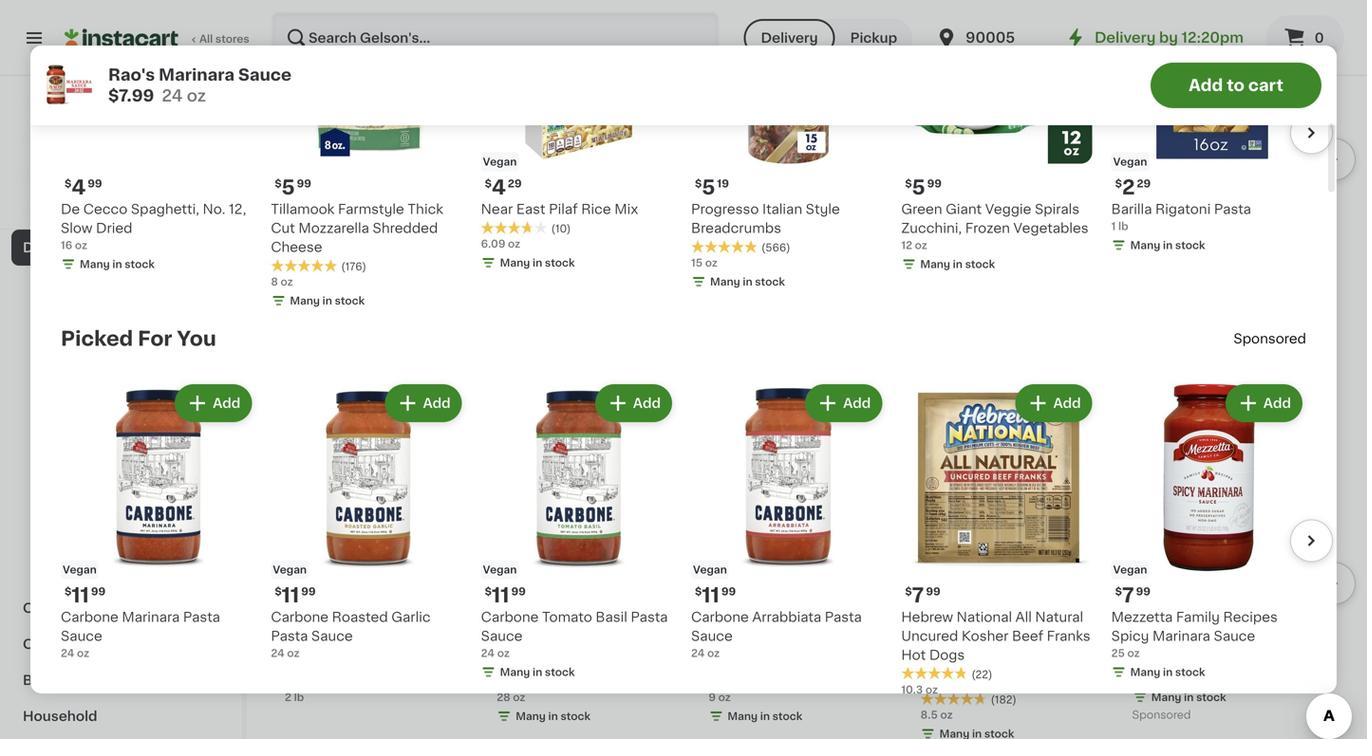 Task type: vqa. For each thing, say whether or not it's contained in the screenshot.
the Beer & Cider in the left of the page
yes



Task type: describe. For each thing, give the bounding box(es) containing it.
pasta inside carbone roasted garlic pasta sauce 24 oz
[[271, 630, 308, 643]]

dried
[[96, 222, 132, 235]]

pasta inside the carbone marinara pasta sauce 24 oz
[[183, 611, 220, 624]]

oz up sacred
[[508, 239, 521, 249]]

farmstyle
[[338, 203, 404, 216]]

add for mezzetta family recipes spicy marinara sauce
[[1264, 397, 1291, 410]]

11 for carbone arrabbiata pasta sauce
[[702, 586, 720, 606]]

barilla
[[1112, 203, 1152, 216]]

(2.25k)
[[355, 258, 394, 269]]

hot
[[901, 649, 926, 662]]

10.3 oz
[[901, 685, 938, 695]]

100% satisfaction guarantee button
[[30, 177, 213, 196]]

$ for minute rice white rice, light & fluffy
[[501, 631, 508, 642]]

vegan for barilla rigatoni pasta
[[1113, 157, 1147, 167]]

tomato for rao's
[[960, 238, 1010, 251]]

$10.99 for marinara
[[332, 219, 376, 232]]

& right the rices
[[348, 372, 365, 392]]

minute rice white rice 8.8 oz
[[1133, 655, 1288, 684]]

many in stock down 6.09 oz
[[500, 258, 575, 268]]

$ 4 99 for shaman raman organic sacred soothing chik'n ramen
[[501, 212, 538, 232]]

$ for carbone arrabbiata pasta sauce
[[695, 587, 702, 597]]

prepared
[[23, 61, 86, 74]]

soothing
[[547, 257, 607, 270]]

rice inside the lundberg family farms organic white jasmine rice 2 lb
[[444, 674, 473, 688]]

4 up gelson's
[[72, 178, 86, 198]]

pizza
[[89, 458, 123, 471]]

chik'n
[[611, 257, 653, 270]]

beef
[[1012, 630, 1044, 643]]

$7.99 original price: $10.99 element for arrabbiata
[[1133, 210, 1329, 235]]

many in stock inside product group
[[516, 712, 591, 722]]

lentils
[[837, 655, 881, 669]]

uncured
[[901, 630, 958, 643]]

white for 3
[[1216, 655, 1254, 669]]

$ inside $ 4 melissa's steamed lentils - pre-cooked 9 oz
[[713, 631, 719, 642]]

6.09
[[481, 239, 506, 249]]

7 for rao's tomato basil sauce
[[931, 212, 943, 232]]

oz inside mezzetta family recipes spicy marinara sauce 25 oz
[[1128, 648, 1140, 659]]

oz inside de cecco spaghetti, no. 12, slow dried 16 oz
[[75, 240, 87, 251]]

italian
[[762, 203, 802, 216]]

de
[[61, 203, 80, 216]]

delivery for delivery by 12:20pm
[[1095, 31, 1156, 45]]

farms
[[400, 655, 441, 669]]

many in stock up 28
[[500, 667, 575, 678]]

0 vertical spatial 2
[[1122, 178, 1135, 198]]

jasmine inside ben's original jasmine rice easy dinner side
[[1016, 655, 1072, 669]]

3 for ben's original jasmine rice easy dinner side
[[931, 630, 945, 650]]

many in stock up sponsored badge image
[[1152, 693, 1226, 703]]

rice down 'recipes'
[[1258, 655, 1288, 669]]

$ for barilla rigatoni pasta
[[1115, 179, 1122, 189]]

many in stock down the 24 oz
[[290, 296, 365, 306]]

5 for tillamook farmstyle thick cut mozzarella shredded cheese
[[282, 178, 295, 198]]

99 right green
[[945, 213, 960, 224]]

many in stock down cosmo
[[710, 277, 785, 287]]

carbone arrabbiata pasta sauce 24 oz
[[691, 611, 862, 659]]

rice up sponsored badge image
[[1182, 655, 1212, 669]]

vegan for rao's arrabbiata sauce
[[1134, 192, 1168, 202]]

for
[[138, 329, 172, 349]]

no.
[[203, 203, 225, 216]]

dinner
[[956, 674, 1001, 688]]

add button for rao's tomato basil sauce
[[1038, 11, 1112, 46]]

many inside product group
[[516, 712, 546, 722]]

zucchini,
[[901, 222, 962, 235]]

$ 11 99 for carbone tomato basil pasta sauce
[[485, 586, 526, 606]]

item carousel region containing 7
[[285, 0, 1356, 340]]

0 horizontal spatial all
[[199, 34, 213, 44]]

add button for mezzetta family recipes spicy marinara sauce
[[1228, 387, 1301, 421]]

12
[[901, 240, 913, 251]]

0 horizontal spatial $ 4 99
[[65, 178, 102, 198]]

add for hebrew national all natural uncured kosher beef franks hot dogs
[[1053, 397, 1081, 410]]

0 vertical spatial more
[[1281, 375, 1316, 388]]

add button for rao's arrabbiata sauce
[[1250, 11, 1324, 46]]

25
[[1112, 648, 1125, 659]]

marinara for rao's marinara sauce
[[324, 238, 382, 251]]

add to cart
[[1189, 77, 1284, 94]]

minute for 3
[[1133, 655, 1179, 669]]

household
[[23, 710, 97, 724]]

-
[[884, 655, 890, 669]]

national
[[957, 611, 1012, 624]]

add for carbone roasted garlic pasta sauce
[[423, 397, 451, 410]]

service type group
[[744, 19, 913, 57]]

$ for green giant veggie spirals zucchini, frozen vegetables
[[905, 179, 912, 189]]

4 up 6.09 oz
[[508, 212, 522, 232]]

vegan for carbone roasted garlic pasta sauce
[[273, 565, 307, 575]]

4 down $ 5 19
[[719, 212, 734, 232]]

gelson's logo image
[[103, 99, 139, 135]]

5 for green giant veggie spirals zucchini, frozen vegetables
[[912, 178, 925, 198]]

wine link
[[11, 85, 231, 122]]

all stores
[[199, 34, 249, 44]]

& down dried
[[100, 241, 111, 254]]

$ 7 99 for arrabbiata
[[1136, 212, 1172, 232]]

2 inside the lundberg family farms organic white jasmine rice 2 lb
[[285, 693, 291, 703]]

5 for minute rice white rice, light & fluffy
[[508, 630, 521, 650]]

$ 7 99 for tomato
[[924, 212, 960, 232]]

pasta inside 'pasta & pizza sauces' link
[[34, 458, 71, 471]]

11 for carbone roasted garlic pasta sauce
[[282, 586, 299, 606]]

gelson's
[[59, 202, 106, 212]]

99 up gelson's
[[88, 179, 102, 189]]

barilla rigatoni pasta 1 lb
[[1112, 203, 1251, 232]]

oz inside rao's marinara sauce $7.99 24 oz
[[187, 88, 206, 104]]

3 for minute rice white rice
[[1143, 630, 1157, 650]]

4 inside $ 4 melissa's steamed lentils - pre-cooked 9 oz
[[719, 630, 734, 650]]

garlic
[[391, 611, 431, 624]]

delivery button
[[744, 19, 835, 57]]

arrabbiata for rao's
[[1172, 238, 1241, 251]]

99 up carbone arrabbiata pasta sauce 24 oz
[[722, 587, 736, 597]]

(1.32k)
[[991, 258, 1027, 269]]

$10.99 for tomato
[[967, 219, 1012, 232]]

tomato for carbone
[[542, 611, 592, 624]]

$ 4 29
[[485, 178, 522, 198]]

rices
[[285, 372, 344, 392]]

prepared foods link
[[11, 49, 231, 85]]

cheese
[[271, 241, 322, 254]]

mozzarella
[[299, 222, 369, 235]]

sacred
[[497, 257, 544, 270]]

progresso italian style breadcrumbs
[[691, 203, 840, 235]]

99 down seller
[[315, 631, 330, 642]]

vegan for mezzetta family recipes spicy marinara sauce
[[1113, 565, 1147, 575]]

lb inside the lundberg family farms organic white jasmine rice 2 lb
[[294, 693, 304, 703]]

add for shaman raman organic sacred soothing chik'n ramen
[[651, 22, 678, 35]]

99 left the italian
[[736, 213, 750, 224]]

add button for carbone roasted garlic pasta sauce
[[387, 387, 460, 421]]

fluffy
[[511, 674, 550, 688]]

$ for lundberg family farms organic white jasmine rice
[[289, 631, 296, 642]]

24 inside carbone roasted garlic pasta sauce 24 oz
[[271, 648, 285, 659]]

near east pilaf rice mix
[[481, 203, 638, 216]]

instacart logo image
[[65, 27, 179, 49]]

99 up best seller at the left of the page
[[301, 587, 316, 597]]

rao's marinara sauce
[[285, 238, 427, 251]]

goods inside more dry goods link
[[100, 566, 144, 579]]

24 inside rao's marinara sauce $7.99 24 oz
[[162, 88, 183, 104]]

12:20pm
[[1182, 31, 1244, 45]]

add button for ben's original jasmine rice easy dinner side
[[1038, 429, 1112, 463]]

slow
[[61, 222, 93, 235]]

$ for tillamook farmstyle thick cut mozzarella shredded cheese
[[275, 179, 282, 189]]

basil for sauce
[[1014, 238, 1046, 251]]

vegan for carbone tomato basil pasta sauce
[[483, 565, 517, 575]]

7 up mezzetta
[[1122, 586, 1134, 606]]

vegan for near east pilaf rice mix
[[483, 157, 517, 167]]

many in stock down barilla rigatoni pasta 1 lb
[[1131, 240, 1205, 251]]

near
[[481, 203, 513, 216]]

oz right 8
[[281, 277, 293, 287]]

pasta inside barilla rigatoni pasta 1 lb
[[1214, 203, 1251, 216]]

white inside the lundberg family farms organic white jasmine rice 2 lb
[[341, 674, 380, 688]]

sauce inside mezzetta family recipes spicy marinara sauce 25 oz
[[1214, 630, 1256, 643]]

more dry goods link
[[11, 555, 231, 591]]

$ 7 99 up hebrew
[[905, 586, 941, 606]]

$7.49 for cosmo
[[758, 219, 794, 232]]

organic for coconut
[[816, 238, 869, 251]]

melissa's
[[709, 655, 770, 669]]

oz inside the carbone marinara pasta sauce 24 oz
[[77, 648, 89, 659]]

11 for carbone marinara pasta sauce
[[72, 586, 89, 606]]

sauce down barilla rigatoni pasta 1 lb
[[1245, 238, 1286, 251]]

add button for shaman raman organic sacred soothing chik'n ramen
[[615, 11, 688, 46]]

spicy for ramen
[[709, 257, 746, 270]]

$7.49 for soothing
[[546, 219, 582, 232]]

& inside the minute rice white rice, light & fluffy 28 oz
[[497, 674, 507, 688]]

picked
[[61, 329, 133, 349]]

rao's for rao's tomato basil sauce
[[921, 238, 957, 251]]

wine
[[23, 97, 57, 110]]

many in stock down the $ 3 29
[[1131, 667, 1205, 678]]

cooked
[[737, 674, 789, 688]]

99 up condiments & sauces
[[91, 587, 106, 597]]

many in stock down zucchini,
[[920, 259, 995, 270]]

kosher
[[962, 630, 1009, 643]]

rice left mix
[[581, 203, 611, 216]]

49
[[947, 631, 961, 642]]

rice,
[[622, 655, 655, 669]]

carbone tomato basil pasta sauce 24 oz
[[481, 611, 668, 659]]

$7.99 original price: $10.99 element for tomato
[[921, 210, 1117, 235]]

oz right 8 oz
[[301, 274, 314, 284]]

1 vertical spatial more
[[34, 566, 69, 579]]

family for marinara
[[1176, 611, 1220, 624]]

24 inside carbone arrabbiata pasta sauce 24 oz
[[691, 648, 705, 659]]

lb inside barilla rigatoni pasta 1 lb
[[1119, 221, 1129, 232]]

oz right '8.5'
[[940, 710, 953, 721]]

99 inside product group
[[523, 631, 537, 642]]

ben's original jasmine rice easy dinner side
[[921, 655, 1105, 688]]

hard beverages link
[[11, 122, 231, 158]]

add button for carbone arrabbiata pasta sauce
[[807, 387, 881, 421]]

best seller
[[291, 610, 338, 619]]

oz inside minute rice white rice 8.8 oz
[[1153, 674, 1165, 684]]

all inside 'hebrew national all natural uncured kosher beef franks hot dogs'
[[1016, 611, 1032, 624]]

5 for progresso italian style breadcrumbs
[[702, 178, 715, 198]]

carbone marinara pasta sauce 24 oz
[[61, 611, 220, 659]]

29 for 4
[[508, 179, 522, 189]]

roasted
[[332, 611, 388, 624]]

oz inside carbone roasted garlic pasta sauce 24 oz
[[287, 648, 300, 659]]

12,
[[229, 203, 246, 216]]

pasta inside dry goods & pasta link
[[114, 241, 153, 254]]

many in stock down dry goods & pasta
[[80, 259, 155, 270]]

oz inside the minute rice white rice, light & fluffy 28 oz
[[513, 693, 525, 703]]

99 up tillamook
[[297, 179, 311, 189]]

product group containing 5
[[497, 423, 694, 728]]

view more link
[[1244, 372, 1329, 391]]

rice inside ben's original jasmine rice easy dinner side
[[1076, 655, 1105, 669]]

lundberg
[[285, 655, 349, 669]]

99 up hebrew
[[926, 587, 941, 597]]

99 right barilla
[[1157, 213, 1172, 224]]

$ 5 99 for tillamook farmstyle thick cut mozzarella shredded cheese
[[275, 178, 311, 198]]

canned for canned goods & soups
[[23, 638, 77, 651]]

tillamook
[[271, 203, 335, 216]]

sauce inside carbone arrabbiata pasta sauce 24 oz
[[691, 630, 733, 643]]

canned goods & soups
[[23, 638, 186, 651]]

1
[[1112, 221, 1116, 232]]

pickup button
[[835, 19, 913, 57]]

sauce down the shredded
[[386, 238, 427, 251]]

goods for pasta
[[51, 241, 97, 254]]

99 up cheese
[[310, 213, 324, 224]]

oz right 15
[[705, 258, 718, 268]]

oz inside $ 4 melissa's steamed lentils - pre-cooked 9 oz
[[718, 693, 731, 703]]

add button for carbone tomato basil pasta sauce
[[597, 387, 670, 421]]

sauce inside carbone roasted garlic pasta sauce 24 oz
[[311, 630, 353, 643]]

green
[[901, 203, 942, 216]]

organic inside the lundberg family farms organic white jasmine rice 2 lb
[[285, 674, 338, 688]]

(566)
[[762, 243, 791, 253]]

cart
[[1249, 77, 1284, 94]]

add button for shaman raman organic spicy cosmo coconut ramen
[[826, 11, 900, 46]]

add gelson's rewards to save link
[[35, 199, 208, 215]]

vegetables
[[1014, 222, 1089, 235]]

liquor
[[23, 205, 67, 218]]

canned for canned tomato
[[34, 422, 87, 435]]

11 for lundberg family farms organic white jasmine rice
[[296, 630, 313, 650]]



Task type: locate. For each thing, give the bounding box(es) containing it.
basil inside carbone tomato basil pasta sauce 24 oz
[[596, 611, 627, 624]]

vegan
[[483, 157, 517, 167], [1113, 157, 1147, 167], [287, 192, 321, 202], [923, 192, 956, 202], [1134, 192, 1168, 202], [63, 565, 97, 575], [693, 565, 727, 575], [273, 565, 307, 575], [483, 565, 517, 575], [1113, 565, 1147, 575]]

frozen
[[965, 222, 1010, 235]]

raman for soothing
[[554, 238, 601, 251]]

3 left 49
[[931, 630, 945, 650]]

0 vertical spatial family
[[1176, 611, 1220, 624]]

1 vertical spatial goods
[[100, 566, 144, 579]]

veggie
[[985, 203, 1032, 216]]

$10.99 up rao's marinara sauce
[[332, 219, 376, 232]]

beer & cider
[[23, 169, 110, 182]]

3 carbone from the left
[[271, 611, 329, 624]]

$ for hebrew national all natural uncured kosher beef franks hot dogs
[[905, 587, 912, 597]]

28
[[497, 693, 510, 703]]

1 horizontal spatial basil
[[1014, 238, 1046, 251]]

$7.99 original price: $10.99 element for marinara
[[285, 210, 482, 235]]

pasta up rice,
[[631, 611, 668, 624]]

2 minute from the left
[[1133, 655, 1179, 669]]

100% satisfaction guarantee
[[49, 183, 201, 193]]

4 up melissa's
[[719, 630, 734, 650]]

$ inside $ 3 49
[[924, 631, 931, 642]]

pre-
[[709, 674, 737, 688]]

0 horizontal spatial white
[[341, 674, 380, 688]]

7 up hebrew
[[912, 586, 924, 606]]

add for carbone marinara pasta sauce
[[213, 397, 241, 410]]

steamed
[[773, 655, 833, 669]]

spicy inside shaman raman organic spicy cosmo coconut ramen
[[709, 257, 746, 270]]

1 horizontal spatial shaman
[[709, 238, 763, 251]]

& inside 'link'
[[58, 169, 69, 182]]

oz inside green giant veggie spirals zucchini, frozen vegetables 12 oz
[[915, 240, 928, 251]]

0
[[1315, 31, 1324, 45]]

$7.99 original price: $10.99 element
[[285, 210, 482, 235], [921, 210, 1117, 235], [1133, 210, 1329, 235]]

goods down the slow
[[51, 241, 97, 254]]

sauce down condiments
[[61, 630, 102, 643]]

(10)
[[551, 224, 571, 234]]

29 inside $ 4 29
[[508, 179, 522, 189]]

sauce inside the carbone marinara pasta sauce 24 oz
[[61, 630, 102, 643]]

0 vertical spatial tomato
[[960, 238, 1010, 251]]

basil for pasta
[[596, 611, 627, 624]]

$4.99 original price: $7.49 element for cosmo
[[709, 210, 905, 235]]

$ 5 99 for green giant veggie spirals zucchini, frozen vegetables
[[905, 178, 942, 198]]

vegan for carbone marinara pasta sauce
[[63, 565, 97, 575]]

$ for minute rice white rice
[[1136, 631, 1143, 642]]

11 up carbone tomato basil pasta sauce 24 oz in the left of the page
[[492, 586, 509, 606]]

$ for carbone marinara pasta sauce
[[65, 587, 72, 597]]

24 right 8
[[285, 274, 299, 284]]

11 up best
[[282, 586, 299, 606]]

2 ramen from the left
[[497, 276, 544, 289]]

many in stock down "(176)"
[[304, 293, 379, 303]]

vegan for rao's tomato basil sauce
[[923, 192, 956, 202]]

tomato up 'pasta & pizza sauces' link
[[90, 422, 140, 435]]

1 horizontal spatial $ 4 99
[[501, 212, 538, 232]]

oz right 12
[[915, 240, 928, 251]]

2 horizontal spatial $ 4 99
[[713, 212, 750, 232]]

spicy for 25
[[1112, 630, 1149, 643]]

delivery inside 'button'
[[761, 31, 818, 45]]

5 up tillamook
[[282, 178, 295, 198]]

$ 11 99 for lundberg family farms organic white jasmine rice
[[289, 630, 330, 650]]

1 horizontal spatial $10.99
[[967, 219, 1012, 232]]

green giant veggie spirals zucchini, frozen vegetables 12 oz
[[901, 203, 1089, 251]]

organic inside shaman raman organic sacred soothing chik'n ramen
[[604, 238, 657, 251]]

grains
[[370, 372, 439, 392]]

11
[[72, 586, 89, 606], [702, 586, 720, 606], [282, 586, 299, 606], [492, 586, 509, 606], [296, 630, 313, 650]]

2 horizontal spatial tomato
[[960, 238, 1010, 251]]

1 horizontal spatial ramen
[[709, 276, 756, 289]]

lb
[[1119, 221, 1129, 232], [294, 693, 304, 703]]

0 horizontal spatial tomato
[[90, 422, 140, 435]]

0 vertical spatial dry
[[23, 241, 48, 254]]

0 vertical spatial lb
[[1119, 221, 1129, 232]]

(176)
[[341, 262, 366, 272]]

white down carbone roasted garlic pasta sauce 24 oz
[[341, 674, 380, 688]]

0 horizontal spatial to
[[157, 202, 169, 212]]

16
[[61, 240, 72, 251]]

shredded
[[373, 222, 438, 235]]

rices & grains link
[[285, 370, 439, 393]]

many in stock down fluffy
[[516, 712, 591, 722]]

1 horizontal spatial jasmine
[[1016, 655, 1072, 669]]

2 3 from the left
[[1143, 630, 1157, 650]]

oz right the 10.3
[[926, 685, 938, 695]]

$ 4 99 up 6.09 oz
[[501, 212, 538, 232]]

shaman raman organic sacred soothing chik'n ramen
[[497, 238, 657, 289]]

$4.99 original price: $7.49 element up soothing
[[497, 210, 694, 235]]

$ 5 19
[[695, 178, 729, 198]]

carbone inside carbone arrabbiata pasta sauce 24 oz
[[691, 611, 749, 624]]

2 vertical spatial goods
[[80, 638, 125, 651]]

oz right 9 at the bottom
[[718, 693, 731, 703]]

raman inside shaman raman organic spicy cosmo coconut ramen
[[766, 238, 813, 251]]

7 right the cut at the left
[[296, 212, 308, 232]]

1 horizontal spatial 29
[[1137, 179, 1151, 189]]

0 vertical spatial goods
[[51, 241, 97, 254]]

add button for carbone marinara pasta sauce
[[177, 387, 250, 421]]

delivery
[[1095, 31, 1156, 45], [761, 31, 818, 45]]

29 for 3
[[1158, 631, 1172, 642]]

1 raman from the left
[[766, 238, 813, 251]]

add button for hebrew national all natural uncured kosher beef franks hot dogs
[[1017, 387, 1091, 421]]

jasmine down beef
[[1016, 655, 1072, 669]]

beverages
[[59, 133, 132, 146]]

minute inside the minute rice white rice, light & fluffy 28 oz
[[497, 655, 543, 669]]

nsored
[[1260, 332, 1307, 346]]

satisfaction
[[80, 183, 144, 193]]

1 horizontal spatial all
[[1016, 611, 1032, 624]]

0 vertical spatial sauces
[[126, 458, 175, 471]]

1 vertical spatial canned
[[23, 638, 77, 651]]

minute for 5
[[497, 655, 543, 669]]

1 $7.99 original price: $10.99 element from the left
[[285, 210, 482, 235]]

1 vertical spatial all
[[1016, 611, 1032, 624]]

0 vertical spatial to
[[1227, 77, 1245, 94]]

raman inside shaman raman organic sacred soothing chik'n ramen
[[554, 238, 601, 251]]

0 horizontal spatial $7.49
[[546, 219, 582, 232]]

oz up 28
[[497, 648, 510, 659]]

1 vertical spatial dry
[[72, 566, 96, 579]]

product group
[[285, 6, 482, 309], [497, 6, 694, 307], [709, 6, 905, 307], [921, 6, 1117, 309], [1133, 6, 1329, 309], [61, 381, 256, 661], [271, 381, 466, 661], [481, 381, 676, 684], [691, 381, 886, 661], [901, 381, 1096, 721], [1112, 381, 1307, 684], [285, 423, 482, 706], [497, 423, 694, 728], [709, 423, 905, 728], [921, 423, 1117, 740], [1133, 423, 1329, 727]]

jasmine inside the lundberg family farms organic white jasmine rice 2 lb
[[384, 674, 440, 688]]

add button for rao's marinara sauce
[[403, 11, 476, 46]]

pasta
[[1214, 203, 1251, 216], [114, 241, 153, 254], [34, 313, 71, 327], [34, 458, 71, 471], [183, 611, 220, 624], [825, 611, 862, 624], [631, 611, 668, 624], [271, 630, 308, 643]]

0 horizontal spatial raman
[[554, 238, 601, 251]]

$4.99 original price: $7.49 element for soothing
[[497, 210, 694, 235]]

goods inside dry goods & pasta link
[[51, 241, 97, 254]]

7 right 1
[[1143, 212, 1155, 232]]

carbone inside carbone roasted garlic pasta sauce 24 oz
[[271, 611, 329, 624]]

2 $7.49 from the left
[[546, 219, 582, 232]]

sauces inside "link"
[[125, 602, 175, 615]]

$ for carbone tomato basil pasta sauce
[[485, 587, 492, 597]]

0 horizontal spatial minute
[[497, 655, 543, 669]]

1 horizontal spatial more
[[1281, 375, 1316, 388]]

$ 5 99
[[275, 178, 311, 198], [905, 178, 942, 198], [501, 630, 537, 650]]

0 horizontal spatial more
[[34, 566, 69, 579]]

1 vertical spatial tomato
[[90, 422, 140, 435]]

goods down condiments & sauces
[[80, 638, 125, 651]]

white for 5
[[580, 655, 619, 669]]

$ inside $ 4 29
[[485, 179, 492, 189]]

$ 7 99 left frozen
[[924, 212, 960, 232]]

2 horizontal spatial white
[[1216, 655, 1254, 669]]

pasta up the rao's arrabbiata sauce
[[1214, 203, 1251, 216]]

$ 4 99 down 19
[[713, 212, 750, 232]]

white inside minute rice white rice 8.8 oz
[[1216, 655, 1254, 669]]

style
[[806, 203, 840, 216]]

0 vertical spatial spicy
[[709, 257, 746, 270]]

1 horizontal spatial spicy
[[1112, 630, 1149, 643]]

minute up fluffy
[[497, 655, 543, 669]]

oz right 8.8
[[1153, 674, 1165, 684]]

natural
[[1035, 611, 1084, 624]]

29 inside the $ 3 29
[[1158, 631, 1172, 642]]

1 vertical spatial sauces
[[125, 602, 175, 615]]

shaman inside shaman raman organic spicy cosmo coconut ramen
[[709, 238, 763, 251]]

shaman for spicy
[[709, 238, 763, 251]]

add for ben's original jasmine rice easy dinner side
[[1074, 440, 1102, 453]]

condiments & sauces
[[23, 602, 175, 615]]

0 vertical spatial basil
[[1014, 238, 1046, 251]]

save
[[171, 202, 196, 212]]

oz inside carbone tomato basil pasta sauce 24 oz
[[497, 648, 510, 659]]

canned up breakfast
[[23, 638, 77, 651]]

breadcrumbs
[[691, 222, 781, 235]]

90005 button
[[935, 11, 1049, 65]]

in inside product group
[[548, 712, 558, 722]]

by
[[1159, 31, 1178, 45]]

0 horizontal spatial dry
[[23, 241, 48, 254]]

1 vertical spatial family
[[353, 655, 396, 669]]

rao's for rao's arrabbiata sauce
[[1133, 238, 1169, 251]]

10.3
[[901, 685, 923, 695]]

2 horizontal spatial $ 5 99
[[905, 178, 942, 198]]

4 up "near"
[[492, 178, 506, 198]]

$ 7 99 up cheese
[[289, 212, 324, 232]]

basil up rice,
[[596, 611, 627, 624]]

organic up coconut
[[816, 238, 869, 251]]

$ 11 99 up melissa's
[[695, 586, 736, 606]]

$ 5 99 inside product group
[[501, 630, 537, 650]]

rice up fluffy
[[547, 655, 576, 669]]

99 up green
[[927, 179, 942, 189]]

1 horizontal spatial raman
[[766, 238, 813, 251]]

family inside the lundberg family farms organic white jasmine rice 2 lb
[[353, 655, 396, 669]]

99 up fluffy
[[523, 631, 537, 642]]

more up condiments
[[34, 566, 69, 579]]

to inside button
[[1227, 77, 1245, 94]]

goods for soups
[[80, 638, 125, 651]]

0 horizontal spatial shaman
[[497, 238, 551, 251]]

& left pizza
[[75, 458, 85, 471]]

thick
[[408, 203, 443, 216]]

rice left fluffy
[[444, 674, 473, 688]]

0 horizontal spatial jasmine
[[384, 674, 440, 688]]

1 horizontal spatial tomato
[[542, 611, 592, 624]]

0 horizontal spatial $7.99 original price: $10.99 element
[[285, 210, 482, 235]]

2
[[1122, 178, 1135, 198], [285, 693, 291, 703]]

1 horizontal spatial 3
[[1143, 630, 1157, 650]]

& up 100%
[[58, 169, 69, 182]]

pasta down best
[[271, 630, 308, 643]]

tomato inside carbone tomato basil pasta sauce 24 oz
[[542, 611, 592, 624]]

$4.99 original price: $7.49 element
[[709, 210, 905, 235], [497, 210, 694, 235]]

$ 11 99 for carbone marinara pasta sauce
[[65, 586, 106, 606]]

mix
[[615, 203, 638, 216]]

$7.49
[[758, 219, 794, 232], [546, 219, 582, 232]]

rao's marinara sauce $7.99 24 oz
[[108, 67, 291, 104]]

1 shaman from the left
[[709, 238, 763, 251]]

marinara up "(176)"
[[324, 238, 382, 251]]

29 up east
[[508, 179, 522, 189]]

1 horizontal spatial dry
[[72, 566, 96, 579]]

& up 28
[[497, 674, 507, 688]]

$ inside product group
[[501, 631, 508, 642]]

0 horizontal spatial lb
[[294, 693, 304, 703]]

0 horizontal spatial family
[[353, 655, 396, 669]]

carbone for carbone marinara pasta sauce
[[61, 611, 118, 624]]

spicy inside mezzetta family recipes spicy marinara sauce 25 oz
[[1112, 630, 1149, 643]]

1 horizontal spatial $ 5 99
[[501, 630, 537, 650]]

to
[[1227, 77, 1245, 94], [157, 202, 169, 212]]

basil down vegetables
[[1014, 238, 1046, 251]]

arrabbiata inside carbone arrabbiata pasta sauce 24 oz
[[752, 611, 821, 624]]

sauce inside rao's marinara sauce $7.99 24 oz
[[238, 67, 291, 83]]

pasta inside carbone arrabbiata pasta sauce 24 oz
[[825, 611, 862, 624]]

99 left (10) at the top
[[524, 213, 538, 224]]

$ inside the $ 3 29
[[1136, 631, 1143, 642]]

1 horizontal spatial $7.49
[[758, 219, 794, 232]]

7 for rao's marinara sauce
[[296, 212, 308, 232]]

sauce down stores
[[238, 67, 291, 83]]

100%
[[49, 183, 77, 193]]

8.8
[[1133, 674, 1150, 684]]

pasta inside pasta link
[[34, 313, 71, 327]]

add for shaman raman organic spicy cosmo coconut ramen
[[863, 22, 890, 35]]

2 $7.99 original price: $10.99 element from the left
[[921, 210, 1117, 235]]

rao's for rao's marinara sauce $7.99 24 oz
[[108, 67, 155, 83]]

$ for ben's original jasmine rice easy dinner side
[[924, 631, 931, 642]]

carbone inside the carbone marinara pasta sauce 24 oz
[[61, 611, 118, 624]]

None search field
[[272, 11, 719, 65]]

0 button
[[1267, 15, 1345, 61]]

cut
[[271, 222, 295, 235]]

$ 5 99 for minute rice white rice, light & fluffy
[[501, 630, 537, 650]]

you
[[177, 329, 216, 349]]

0 horizontal spatial organic
[[285, 674, 338, 688]]

pasta & pizza sauces
[[34, 458, 175, 471]]

jasmine
[[1016, 655, 1072, 669], [384, 674, 440, 688]]

$ 3 49
[[924, 630, 961, 650]]

1 horizontal spatial arrabbiata
[[1172, 238, 1241, 251]]

0 horizontal spatial $ 5 99
[[275, 178, 311, 198]]

arrabbiata for carbone
[[752, 611, 821, 624]]

all up beef
[[1016, 611, 1032, 624]]

foods
[[89, 61, 131, 74]]

$ for mezzetta family recipes spicy marinara sauce
[[1115, 587, 1122, 597]]

light
[[658, 655, 692, 669]]

$ 11 99 for carbone arrabbiata pasta sauce
[[695, 586, 736, 606]]

99 up mezzetta
[[1136, 587, 1151, 597]]

1 carbone from the left
[[61, 611, 118, 624]]

1 horizontal spatial to
[[1227, 77, 1245, 94]]

1 minute from the left
[[497, 655, 543, 669]]

pasta up soups
[[183, 611, 220, 624]]

arrabbiata up steamed
[[752, 611, 821, 624]]

carbone inside carbone tomato basil pasta sauce 24 oz
[[481, 611, 539, 624]]

2 horizontal spatial $7.99 original price: $10.99 element
[[1133, 210, 1329, 235]]

2 $10.99 from the left
[[967, 219, 1012, 232]]

1 3 from the left
[[931, 630, 945, 650]]

1 vertical spatial to
[[157, 202, 169, 212]]

item carousel region containing 4
[[34, 0, 1333, 320]]

2 raman from the left
[[554, 238, 601, 251]]

side
[[1004, 674, 1033, 688]]

best
[[291, 610, 311, 619]]

0 vertical spatial all
[[199, 34, 213, 44]]

3 $7.99 original price: $10.99 element from the left
[[1133, 210, 1329, 235]]

minute inside minute rice white rice 8.8 oz
[[1133, 655, 1179, 669]]

rigatoni
[[1156, 203, 1211, 216]]

1 horizontal spatial family
[[1176, 611, 1220, 624]]

1 $10.99 from the left
[[332, 219, 376, 232]]

delivery left by
[[1095, 31, 1156, 45]]

$ 7 99 for marinara
[[289, 212, 324, 232]]

$7.49 down pilaf
[[546, 219, 582, 232]]

goods inside 'canned goods & soups' link
[[80, 638, 125, 651]]

raman
[[766, 238, 813, 251], [554, 238, 601, 251]]

1 ramen from the left
[[709, 276, 756, 289]]

hard beverages
[[23, 133, 132, 146]]

24 inside the carbone marinara pasta sauce 24 oz
[[61, 648, 74, 659]]

1 horizontal spatial minute
[[1133, 655, 1179, 669]]

tillamook farmstyle thick cut mozzarella shredded cheese
[[271, 203, 443, 254]]

sauce down vegetables
[[1049, 238, 1091, 251]]

carbone up canned goods & soups
[[61, 611, 118, 624]]

0 horizontal spatial ramen
[[497, 276, 544, 289]]

rice inside the minute rice white rice, light & fluffy 28 oz
[[547, 655, 576, 669]]

0 vertical spatial jasmine
[[1016, 655, 1072, 669]]

giant
[[946, 203, 982, 216]]

2 down lundberg
[[285, 693, 291, 703]]

90005
[[966, 31, 1015, 45]]

$ inside $ 2 29
[[1115, 179, 1122, 189]]

marinara inside rao's marinara sauce $7.99 24 oz
[[159, 67, 235, 83]]

$ for near east pilaf rice mix
[[485, 179, 492, 189]]

4 carbone from the left
[[481, 611, 539, 624]]

1 $4.99 original price: $7.49 element from the left
[[709, 210, 905, 235]]

24 right the farms
[[481, 648, 495, 659]]

$ for de cecco spaghetti, no. 12, slow dried
[[65, 179, 72, 189]]

add for rao's tomato basil sauce
[[1074, 22, 1102, 35]]

29 for 2
[[1137, 179, 1151, 189]]

$ inside $ 5 19
[[695, 179, 702, 189]]

add for rao's marinara sauce
[[439, 22, 466, 35]]

original
[[961, 655, 1012, 669]]

organic inside shaman raman organic spicy cosmo coconut ramen
[[816, 238, 869, 251]]

$ for carbone roasted garlic pasta sauce
[[275, 587, 282, 597]]

all stores link
[[65, 11, 251, 65]]

to left save at top left
[[157, 202, 169, 212]]

0 horizontal spatial arrabbiata
[[752, 611, 821, 624]]

family for white
[[353, 655, 396, 669]]

soups
[[143, 638, 186, 651]]

0 horizontal spatial 2
[[285, 693, 291, 703]]

many in stock down cooked
[[728, 712, 803, 722]]

$7.99
[[108, 88, 154, 104]]

marinara down mezzetta
[[1153, 630, 1211, 643]]

sauce inside carbone tomato basil pasta sauce 24 oz
[[481, 630, 523, 643]]

99 up carbone tomato basil pasta sauce 24 oz in the left of the page
[[511, 587, 526, 597]]

2 $4.99 original price: $7.49 element from the left
[[497, 210, 694, 235]]

0 horizontal spatial basil
[[596, 611, 627, 624]]

arrabbiata down barilla rigatoni pasta 1 lb
[[1172, 238, 1241, 251]]

tomato for canned
[[90, 422, 140, 435]]

add for carbone tomato basil pasta sauce
[[633, 397, 661, 410]]

1 vertical spatial jasmine
[[384, 674, 440, 688]]

1 $7.49 from the left
[[758, 219, 794, 232]]

99
[[88, 179, 102, 189], [297, 179, 311, 189], [927, 179, 942, 189], [310, 213, 324, 224], [736, 213, 750, 224], [524, 213, 538, 224], [945, 213, 960, 224], [1157, 213, 1172, 224], [91, 587, 106, 597], [722, 587, 736, 597], [301, 587, 316, 597], [511, 587, 526, 597], [926, 587, 941, 597], [1136, 587, 1151, 597], [315, 631, 330, 642], [523, 631, 537, 642]]

marinara inside the carbone marinara pasta sauce 24 oz
[[122, 611, 180, 624]]

&
[[58, 169, 69, 182], [100, 241, 111, 254], [348, 372, 365, 392], [75, 458, 85, 471], [111, 602, 122, 615], [129, 638, 140, 651], [497, 674, 507, 688]]

family inside mezzetta family recipes spicy marinara sauce 25 oz
[[1176, 611, 1220, 624]]

rao's inside rao's marinara sauce $7.99 24 oz
[[108, 67, 155, 83]]

0 horizontal spatial 3
[[931, 630, 945, 650]]

1 horizontal spatial 2
[[1122, 178, 1135, 198]]

organic for chik'n
[[604, 238, 657, 251]]

ramen for spicy
[[709, 276, 756, 289]]

cecco
[[83, 203, 128, 216]]

0 horizontal spatial delivery
[[761, 31, 818, 45]]

$ 7 99 up mezzetta
[[1115, 586, 1151, 606]]

1 horizontal spatial white
[[580, 655, 619, 669]]

breakfast
[[23, 674, 89, 687]]

shaman up sacred
[[497, 238, 551, 251]]

1 horizontal spatial delivery
[[1095, 31, 1156, 45]]

pasta down dried
[[114, 241, 153, 254]]

$7.99 original price: $10.99 element up rao's tomato basil sauce
[[921, 210, 1117, 235]]

0 horizontal spatial $10.99
[[332, 219, 376, 232]]

pasta inside carbone tomato basil pasta sauce 24 oz
[[631, 611, 668, 624]]

7
[[296, 212, 308, 232], [931, 212, 943, 232], [1143, 212, 1155, 232], [912, 586, 924, 606], [1122, 586, 1134, 606]]

delivery by 12:20pm
[[1095, 31, 1244, 45]]

2 shaman from the left
[[497, 238, 551, 251]]

1 vertical spatial arrabbiata
[[752, 611, 821, 624]]

& inside "link"
[[111, 602, 122, 615]]

item carousel region
[[34, 0, 1333, 320], [285, 0, 1356, 340], [34, 373, 1333, 728], [285, 416, 1356, 740]]

oz down best
[[287, 648, 300, 659]]

0 horizontal spatial $4.99 original price: $7.49 element
[[497, 210, 694, 235]]

rao's up '$7.99'
[[108, 67, 155, 83]]

0 horizontal spatial 29
[[508, 179, 522, 189]]

29 inside $ 2 29
[[1137, 179, 1151, 189]]

hebrew national all natural uncured kosher beef franks hot dogs
[[901, 611, 1091, 662]]

24 right '$7.99'
[[162, 88, 183, 104]]

$ 3 29
[[1136, 630, 1172, 650]]

24 inside carbone tomato basil pasta sauce 24 oz
[[481, 648, 495, 659]]

white inside the minute rice white rice, light & fluffy 28 oz
[[580, 655, 619, 669]]

1 vertical spatial spicy
[[1112, 630, 1149, 643]]

rices & grains
[[285, 372, 439, 392]]

1 horizontal spatial lb
[[1119, 221, 1129, 232]]

marinara for carbone marinara pasta sauce 24 oz
[[122, 611, 180, 624]]

24 up breakfast
[[61, 648, 74, 659]]

0 vertical spatial canned
[[34, 422, 87, 435]]

oz right 28
[[513, 693, 525, 703]]

rao's tomato basil sauce
[[921, 238, 1091, 251]]

vegan for rao's marinara sauce
[[287, 192, 321, 202]]

delivery left pickup button
[[761, 31, 818, 45]]

ramen inside shaman raman organic sacred soothing chik'n ramen
[[497, 276, 544, 289]]

1 vertical spatial lb
[[294, 693, 304, 703]]

marinara inside mezzetta family recipes spicy marinara sauce 25 oz
[[1153, 630, 1211, 643]]

11 for carbone tomato basil pasta sauce
[[492, 586, 509, 606]]

de cecco spaghetti, no. 12, slow dried 16 oz
[[61, 203, 246, 251]]

$ 11 99 down more dry goods
[[65, 586, 106, 606]]

more right view
[[1281, 375, 1316, 388]]

1 vertical spatial basil
[[596, 611, 627, 624]]

5 up green
[[912, 178, 925, 198]]

tomato down frozen
[[960, 238, 1010, 251]]

carbone for carbone roasted garlic pasta sauce
[[271, 611, 329, 624]]

& left soups
[[129, 638, 140, 651]]

1 horizontal spatial organic
[[604, 238, 657, 251]]

sponsored badge image
[[1133, 711, 1190, 722]]

24 left melissa's
[[691, 648, 705, 659]]

raman for cosmo
[[766, 238, 813, 251]]

rice
[[581, 203, 611, 216], [547, 655, 576, 669], [1076, 655, 1105, 669], [1182, 655, 1212, 669], [1258, 655, 1288, 669], [444, 674, 473, 688]]

sauces
[[126, 458, 175, 471], [125, 602, 175, 615]]

2 carbone from the left
[[691, 611, 749, 624]]

hard
[[23, 133, 56, 146]]

1 horizontal spatial $4.99 original price: $7.49 element
[[709, 210, 905, 235]]

carbone for carbone arrabbiata pasta sauce
[[691, 611, 749, 624]]

shaman for sacred
[[497, 238, 551, 251]]

to left cart
[[1227, 77, 1245, 94]]

oz right 25
[[1128, 648, 1140, 659]]

ramen inside shaman raman organic spicy cosmo coconut ramen
[[709, 276, 756, 289]]

canned up pasta & pizza sauces
[[34, 422, 87, 435]]

shaman inside shaman raman organic sacred soothing chik'n ramen
[[497, 238, 551, 251]]

2 horizontal spatial 29
[[1158, 631, 1172, 642]]

pasta up lentils
[[825, 611, 862, 624]]

7 for rao's arrabbiata sauce
[[1143, 212, 1155, 232]]

1 vertical spatial 2
[[285, 693, 291, 703]]

spo nsored
[[1234, 332, 1307, 346]]

rao's down barilla
[[1133, 238, 1169, 251]]

oz inside carbone arrabbiata pasta sauce 24 oz
[[707, 648, 720, 659]]

1 horizontal spatial $7.99 original price: $10.99 element
[[921, 210, 1117, 235]]

$ 4 99 for shaman raman organic spicy cosmo coconut ramen
[[713, 212, 750, 232]]

marinara for rao's marinara sauce $7.99 24 oz
[[159, 67, 235, 83]]

ramen for sacred
[[497, 276, 544, 289]]

& up 'canned goods & soups' link
[[111, 602, 122, 615]]

east
[[516, 203, 546, 216]]

view
[[1244, 375, 1277, 388]]

$ for progresso italian style breadcrumbs
[[695, 179, 702, 189]]

2 horizontal spatial organic
[[816, 238, 869, 251]]

$ 4 melissa's steamed lentils - pre-cooked 9 oz
[[709, 630, 890, 703]]

0 vertical spatial arrabbiata
[[1172, 238, 1241, 251]]

$ 7 99 right 1
[[1136, 212, 1172, 232]]

2 vertical spatial tomato
[[542, 611, 592, 624]]

vegan for carbone arrabbiata pasta sauce
[[693, 565, 727, 575]]

0 horizontal spatial spicy
[[709, 257, 746, 270]]



